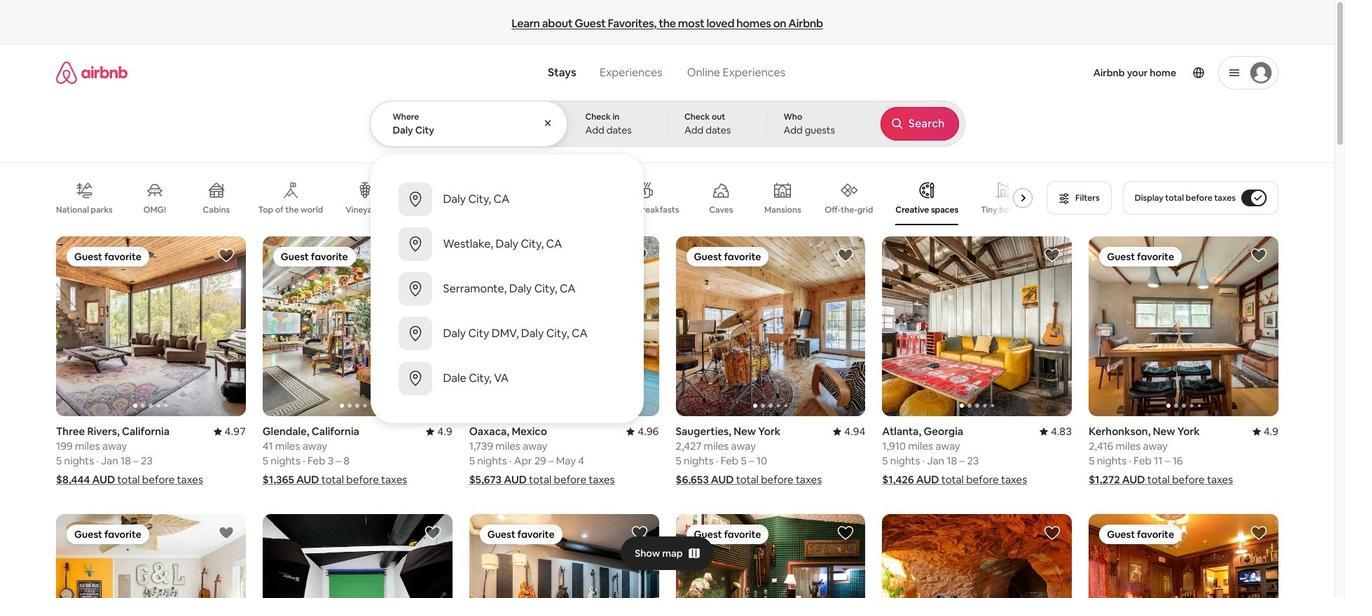 Task type: describe. For each thing, give the bounding box(es) containing it.
3 option from the top
[[370, 267, 643, 312]]

2 option from the top
[[370, 222, 643, 267]]

add to wishlist: kerhonkson, new york image
[[1250, 247, 1267, 264]]

add to wishlist: la mesa, california image
[[218, 526, 235, 542]]

4.83 out of 5 average rating image
[[1040, 425, 1072, 439]]

add to wishlist: glendale, california image
[[424, 247, 441, 264]]

4.9 out of 5 average rating image for add to wishlist: kerhonkson, new york icon on the top right of the page
[[1252, 425, 1278, 439]]

add to wishlist: atlanta, georgia image
[[1044, 247, 1061, 264]]

add to wishlist: nashville, tennessee image
[[631, 526, 648, 542]]

add to wishlist: three rivers, california image
[[218, 247, 235, 264]]



Task type: locate. For each thing, give the bounding box(es) containing it.
tab panel
[[370, 101, 965, 424]]

4.97 out of 5 average rating image
[[213, 425, 246, 439]]

add to wishlist: saugerties, new york image
[[837, 247, 854, 264]]

1 option from the top
[[370, 177, 643, 222]]

4.9 out of 5 average rating image for "add to wishlist: glendale, california" icon
[[426, 425, 452, 439]]

1 4.9 out of 5 average rating image from the left
[[426, 425, 452, 439]]

group
[[56, 171, 1038, 226], [56, 237, 246, 417], [263, 237, 452, 417], [469, 237, 659, 417], [676, 237, 865, 417], [882, 237, 1262, 417], [1089, 237, 1278, 417], [56, 515, 246, 599], [263, 515, 452, 599], [469, 515, 659, 599], [676, 515, 865, 599], [882, 515, 1072, 599], [1089, 515, 1278, 599]]

4.9 out of 5 average rating image
[[426, 425, 452, 439], [1252, 425, 1278, 439]]

profile element
[[807, 45, 1279, 101]]

add to wishlist: franklin, tennessee image
[[424, 526, 441, 542]]

search suggestions list box
[[370, 166, 643, 413]]

add to wishlist: boulder, utah image
[[1044, 526, 1061, 542]]

4 option from the top
[[370, 312, 643, 357]]

1 horizontal spatial 4.9 out of 5 average rating image
[[1252, 425, 1278, 439]]

4.96 out of 5 average rating image
[[626, 425, 659, 439]]

5 option from the top
[[370, 357, 643, 401]]

what can we help you find? tab list
[[537, 57, 674, 88]]

None search field
[[370, 45, 965, 424]]

option
[[370, 177, 643, 222], [370, 222, 643, 267], [370, 267, 643, 312], [370, 312, 643, 357], [370, 357, 643, 401]]

add to wishlist: redwood valley, california image
[[837, 526, 854, 542]]

2 4.9 out of 5 average rating image from the left
[[1252, 425, 1278, 439]]

add to wishlist: covington, georgia image
[[1250, 526, 1267, 542]]

add to wishlist: oaxaca, mexico image
[[631, 247, 648, 264]]

4.94 out of 5 average rating image
[[833, 425, 865, 439]]

Search destinations search field
[[393, 124, 545, 137]]

0 horizontal spatial 4.9 out of 5 average rating image
[[426, 425, 452, 439]]



Task type: vqa. For each thing, say whether or not it's contained in the screenshot.
4.97
no



